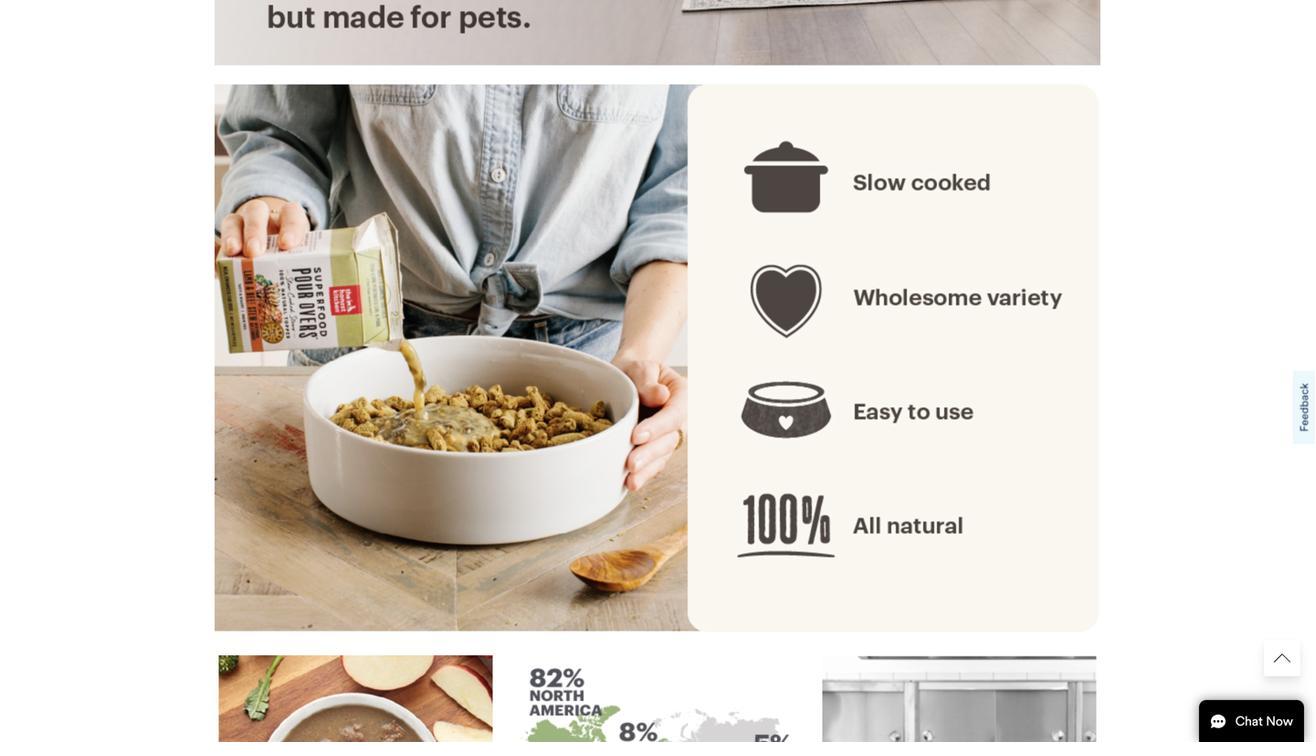 Task type: locate. For each thing, give the bounding box(es) containing it.
styled arrow button link
[[1265, 641, 1301, 677]]

scroll to top image
[[1275, 651, 1291, 667]]



Task type: vqa. For each thing, say whether or not it's contained in the screenshot.
LIST
no



